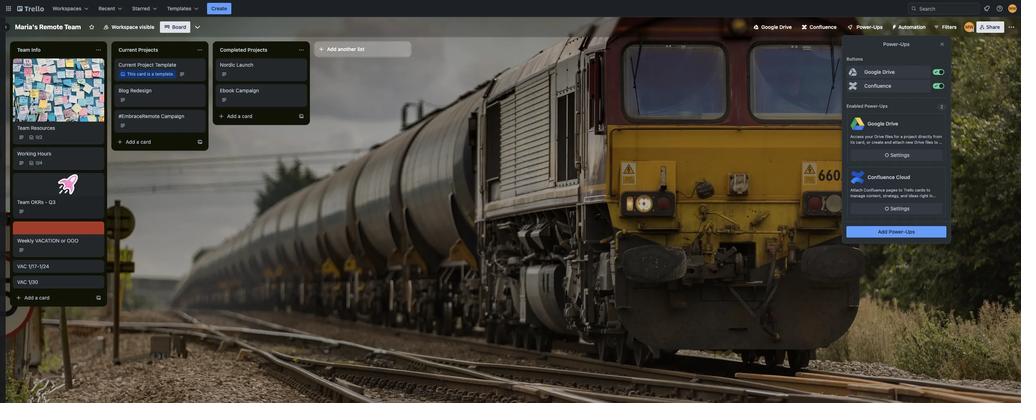 Task type: vqa. For each thing, say whether or not it's contained in the screenshot.
🌸 on the right of the page
no



Task type: locate. For each thing, give the bounding box(es) containing it.
team down workspaces popup button
[[64, 23, 81, 31]]

1 horizontal spatial google drive icon image
[[848, 66, 859, 78]]

current down workspace visible button
[[119, 47, 137, 53]]

vac 1/17-1/24
[[17, 264, 49, 270]]

2 vertical spatial add a card button
[[13, 292, 93, 304]]

0 horizontal spatial google drive icon image
[[754, 25, 759, 30]]

team left info at the left of the page
[[17, 47, 30, 53]]

files left for
[[886, 134, 894, 139]]

files
[[886, 134, 894, 139], [926, 140, 934, 145]]

working
[[17, 151, 36, 157]]

0 horizontal spatial create from template… image
[[96, 295, 101, 301]]

maria's
[[15, 23, 38, 31]]

or left ooo at the bottom left
[[61, 238, 66, 244]]

sm image
[[889, 21, 899, 31], [884, 152, 891, 159], [884, 205, 891, 213]]

close popover image
[[940, 41, 946, 47]]

1 vertical spatial current
[[119, 62, 136, 68]]

ebook
[[220, 88, 235, 94]]

2 settings from the top
[[891, 206, 910, 212]]

pages
[[887, 188, 898, 193]]

to inside access your drive files for a project directly from its card, or create and attach new drive files to a card.
[[935, 140, 939, 145]]

0 vertical spatial current
[[119, 47, 137, 53]]

vac inside "link"
[[17, 264, 27, 270]]

ideas
[[909, 194, 919, 198]]

projects up current project template
[[138, 47, 158, 53]]

1 vertical spatial create from template… image
[[96, 295, 101, 301]]

card down the ebook campaign
[[242, 113, 253, 119]]

add a card button down ebook campaign link
[[216, 111, 296, 122]]

google for google drive icon to the bottom
[[865, 69, 882, 75]]

0 vertical spatial 0
[[36, 135, 38, 140]]

filters button
[[932, 21, 960, 33]]

launch
[[237, 62, 254, 68]]

0 horizontal spatial or
[[61, 238, 66, 244]]

power- inside add power-ups button
[[889, 229, 906, 235]]

0 vertical spatial settings button
[[851, 150, 943, 161]]

1 horizontal spatial maria williams (mariawilliams94) image
[[1009, 4, 1018, 13]]

1 / from the top
[[38, 135, 40, 140]]

1 vertical spatial or
[[61, 238, 66, 244]]

files down directly
[[926, 140, 934, 145]]

this card is a template.
[[127, 71, 174, 77]]

projects up nordic launch link
[[248, 47, 268, 53]]

1 horizontal spatial projects
[[248, 47, 268, 53]]

0
[[36, 135, 38, 140], [36, 160, 38, 166]]

2 vertical spatial sm image
[[884, 205, 891, 213]]

a down #embraceremote
[[137, 139, 139, 145]]

settings for cloud
[[891, 206, 910, 212]]

1 vertical spatial vac
[[17, 279, 27, 285]]

board link
[[160, 21, 191, 33]]

in
[[930, 194, 934, 198]]

/ for resources
[[38, 135, 40, 140]]

add a card down 1/30 on the bottom left
[[24, 295, 50, 301]]

template.
[[155, 71, 174, 77]]

1 horizontal spatial campaign
[[236, 88, 259, 94]]

1 horizontal spatial to
[[927, 188, 931, 193]]

2 projects from the left
[[248, 47, 268, 53]]

2 current from the top
[[119, 62, 136, 68]]

list
[[358, 46, 365, 52]]

1 vertical spatial confluence button
[[847, 80, 931, 93]]

0 vertical spatial /
[[38, 135, 40, 140]]

settings down attach
[[891, 152, 910, 158]]

1 vertical spatial maria williams (mariawilliams94) image
[[965, 22, 975, 32]]

projects inside text box
[[248, 47, 268, 53]]

1 0 from the top
[[36, 135, 38, 140]]

0 vertical spatial create from template… image
[[299, 114, 304, 119]]

google drive button
[[750, 21, 797, 33], [847, 66, 931, 79]]

0 vertical spatial campaign
[[236, 88, 259, 94]]

2 vertical spatial add a card
[[24, 295, 50, 301]]

1 vac from the top
[[17, 264, 27, 270]]

campaign right ebook
[[236, 88, 259, 94]]

projects inside text field
[[138, 47, 158, 53]]

settings down attach confluence pages to trello cards to manage content, strategy, and ideas right in trello.
[[891, 206, 910, 212]]

0 vertical spatial google drive button
[[750, 21, 797, 33]]

its
[[851, 140, 856, 145]]

0 vertical spatial settings
[[891, 152, 910, 158]]

or down your
[[867, 140, 871, 145]]

1 current from the top
[[119, 47, 137, 53]]

a right is
[[152, 71, 154, 77]]

add a card button
[[216, 111, 296, 122], [114, 136, 194, 148], [13, 292, 93, 304]]

campaign for ebook campaign
[[236, 88, 259, 94]]

0 vertical spatial confluence button
[[798, 21, 842, 33]]

maria's remote team
[[15, 23, 81, 31]]

team okrs - q3
[[17, 199, 56, 205]]

add a card down #embraceremote
[[126, 139, 151, 145]]

1 vertical spatial add a card
[[126, 139, 151, 145]]

0 vertical spatial google
[[762, 24, 779, 30]]

current project template
[[119, 62, 176, 68]]

sm image down access your drive files for a project directly from its card, or create and attach new drive files to a card. at the right top of the page
[[884, 152, 891, 159]]

drive
[[780, 24, 792, 30], [883, 69, 895, 75], [886, 121, 899, 127], [875, 134, 885, 139], [915, 140, 925, 145]]

recent button
[[94, 3, 127, 14]]

settings button
[[851, 150, 943, 161], [851, 203, 943, 215]]

add for working hours
[[24, 295, 34, 301]]

power-ups
[[857, 24, 883, 30], [884, 41, 910, 47]]

confluence inside attach confluence pages to trello cards to manage content, strategy, and ideas right in trello.
[[864, 188, 886, 193]]

current for current projects
[[119, 47, 137, 53]]

0 vertical spatial confluence icon image
[[802, 25, 807, 30]]

2 vac from the top
[[17, 279, 27, 285]]

0 vertical spatial and
[[885, 140, 892, 145]]

to
[[935, 140, 939, 145], [899, 188, 903, 193], [927, 188, 931, 193]]

settings for drive
[[891, 152, 910, 158]]

create from template… image for hours
[[96, 295, 101, 301]]

2 settings button from the top
[[851, 203, 943, 215]]

add a card button down #embraceremote campaign
[[114, 136, 194, 148]]

0 vertical spatial power-ups
[[857, 24, 883, 30]]

settings button down strategy,
[[851, 203, 943, 215]]

cards
[[916, 188, 926, 193]]

1 vertical spatial and
[[901, 194, 908, 198]]

and
[[885, 140, 892, 145], [901, 194, 908, 198]]

1 horizontal spatial and
[[901, 194, 908, 198]]

and right the create
[[885, 140, 892, 145]]

settings
[[891, 152, 910, 158], [891, 206, 910, 212]]

maria williams (mariawilliams94) image
[[1009, 4, 1018, 13], [965, 22, 975, 32]]

1/30
[[28, 279, 38, 285]]

sm image down strategy,
[[884, 205, 891, 213]]

campaign
[[236, 88, 259, 94], [161, 113, 184, 119]]

google drive icon image
[[754, 25, 759, 30], [848, 66, 859, 78]]

4
[[40, 160, 42, 166]]

#embraceremote
[[119, 113, 160, 119]]

campaign down blog redesign link
[[161, 113, 184, 119]]

0 vertical spatial 2
[[941, 104, 944, 110]]

0 for resources
[[36, 135, 38, 140]]

ups inside button
[[906, 229, 916, 235]]

1 projects from the left
[[138, 47, 158, 53]]

/ down team resources
[[38, 135, 40, 140]]

power-ups up buttons
[[857, 24, 883, 30]]

0 vertical spatial vac
[[17, 264, 27, 270]]

vac left "1/17-"
[[17, 264, 27, 270]]

q3
[[49, 199, 56, 205]]

1 horizontal spatial or
[[867, 140, 871, 145]]

card.
[[851, 146, 861, 150]]

add power-ups button
[[847, 227, 947, 238]]

team left resources
[[17, 125, 30, 131]]

another
[[338, 46, 356, 52]]

share
[[987, 24, 1001, 30]]

team inside text box
[[17, 47, 30, 53]]

resources
[[31, 125, 55, 131]]

add power-ups
[[879, 229, 916, 235]]

0 vertical spatial or
[[867, 140, 871, 145]]

hours
[[37, 151, 51, 157]]

google drive
[[762, 24, 792, 30], [865, 69, 895, 75], [868, 121, 899, 127]]

blog redesign
[[119, 88, 152, 94]]

okrs
[[31, 199, 44, 205]]

add a card for project
[[126, 139, 151, 145]]

create
[[872, 140, 884, 145]]

and down trello
[[901, 194, 908, 198]]

confluence icon image
[[802, 25, 807, 30], [848, 80, 859, 92]]

settings button down attach
[[851, 150, 943, 161]]

1 horizontal spatial add a card
[[126, 139, 151, 145]]

vac left 1/30 on the bottom left
[[17, 279, 27, 285]]

maria williams (mariawilliams94) image right filters
[[965, 22, 975, 32]]

card down #embraceremote campaign
[[141, 139, 151, 145]]

from
[[934, 134, 943, 139]]

current projects
[[119, 47, 158, 53]]

card down vac 1/30 link
[[39, 295, 50, 301]]

1 vertical spatial sm image
[[884, 152, 891, 159]]

1/24
[[39, 264, 49, 270]]

google for the left google drive icon
[[762, 24, 779, 30]]

add for blog redesign
[[126, 139, 135, 145]]

card
[[137, 71, 146, 77], [242, 113, 253, 119], [141, 139, 151, 145], [39, 295, 50, 301]]

create from template… image
[[299, 114, 304, 119], [96, 295, 101, 301]]

this member is an admin of this board. image
[[971, 29, 975, 32]]

2 horizontal spatial to
[[935, 140, 939, 145]]

campaign inside 'link'
[[161, 113, 184, 119]]

1 vertical spatial files
[[926, 140, 934, 145]]

1/17-
[[28, 264, 39, 270]]

current
[[119, 47, 137, 53], [119, 62, 136, 68]]

or
[[867, 140, 871, 145], [61, 238, 66, 244]]

1 vertical spatial add a card button
[[114, 136, 194, 148]]

vac for vac 1/30
[[17, 279, 27, 285]]

redesign
[[130, 88, 152, 94]]

add a card down the ebook campaign
[[227, 113, 253, 119]]

0 vertical spatial add a card
[[227, 113, 253, 119]]

0 horizontal spatial power-ups
[[857, 24, 883, 30]]

0 down team resources
[[36, 135, 38, 140]]

sm image for drive
[[884, 152, 891, 159]]

0 left 4
[[36, 160, 38, 166]]

1 vertical spatial google drive icon image
[[848, 66, 859, 78]]

sm image right power-ups button
[[889, 21, 899, 31]]

0 vertical spatial google drive
[[762, 24, 792, 30]]

/ for hours
[[38, 160, 40, 166]]

google drive for google drive icon to the bottom
[[865, 69, 895, 75]]

0 vertical spatial add a card button
[[216, 111, 296, 122]]

2 down resources
[[40, 135, 42, 140]]

ups
[[874, 24, 883, 30], [901, 41, 910, 47], [880, 104, 888, 109], [906, 229, 916, 235]]

blog redesign link
[[119, 87, 202, 94]]

ebook campaign link
[[220, 87, 303, 94]]

card left is
[[137, 71, 146, 77]]

to up in on the top right of page
[[927, 188, 931, 193]]

0 horizontal spatial add a card
[[24, 295, 50, 301]]

add a card button for launch
[[216, 111, 296, 122]]

automation
[[899, 24, 926, 30]]

campaign for #embraceremote campaign
[[161, 113, 184, 119]]

0 horizontal spatial projects
[[138, 47, 158, 53]]

1 vertical spatial 0
[[36, 160, 38, 166]]

2 up from
[[941, 104, 944, 110]]

a down the ebook campaign
[[238, 113, 241, 119]]

1 horizontal spatial add a card button
[[114, 136, 194, 148]]

0 / 4
[[36, 160, 42, 166]]

1 horizontal spatial confluence icon image
[[848, 80, 859, 92]]

1 vertical spatial /
[[38, 160, 40, 166]]

team resources link
[[17, 125, 100, 132]]

1 horizontal spatial create from template… image
[[299, 114, 304, 119]]

0 horizontal spatial files
[[886, 134, 894, 139]]

0 vertical spatial maria williams (mariawilliams94) image
[[1009, 4, 1018, 13]]

create button
[[207, 3, 232, 14]]

1 settings button from the top
[[851, 150, 943, 161]]

0 vertical spatial google drive icon image
[[754, 25, 759, 30]]

2 horizontal spatial add a card button
[[216, 111, 296, 122]]

0 vertical spatial files
[[886, 134, 894, 139]]

1 vertical spatial settings button
[[851, 203, 943, 215]]

1 vertical spatial campaign
[[161, 113, 184, 119]]

1 horizontal spatial google drive button
[[847, 66, 931, 79]]

open information menu image
[[997, 5, 1004, 12]]

attach
[[893, 140, 905, 145]]

primary element
[[0, 0, 1022, 17]]

current inside text field
[[119, 47, 137, 53]]

Completed Projects text field
[[216, 44, 294, 56]]

maria williams (mariawilliams94) image right open information menu image
[[1009, 4, 1018, 13]]

confluence
[[810, 24, 837, 30], [865, 83, 892, 89], [868, 174, 896, 180], [864, 188, 886, 193]]

2 / from the top
[[38, 160, 40, 166]]

1 vertical spatial google drive
[[865, 69, 895, 75]]

rocketship image
[[56, 173, 80, 196]]

1 vertical spatial 2
[[40, 135, 42, 140]]

to left trello
[[899, 188, 903, 193]]

0 horizontal spatial campaign
[[161, 113, 184, 119]]

Team Info text field
[[13, 44, 91, 56]]

2
[[941, 104, 944, 110], [40, 135, 42, 140]]

projects for current projects
[[138, 47, 158, 53]]

/ down working hours
[[38, 160, 40, 166]]

settings button for drive
[[851, 150, 943, 161]]

completed
[[220, 47, 246, 53]]

a
[[152, 71, 154, 77], [238, 113, 241, 119], [901, 134, 903, 139], [137, 139, 139, 145], [940, 140, 942, 145], [35, 295, 38, 301]]

2 horizontal spatial add a card
[[227, 113, 253, 119]]

1 vertical spatial settings
[[891, 206, 910, 212]]

add for ebook campaign
[[227, 113, 237, 119]]

current up this
[[119, 62, 136, 68]]

add a card for launch
[[227, 113, 253, 119]]

1 vertical spatial google
[[865, 69, 882, 75]]

add a card button down vac 1/30 link
[[13, 292, 93, 304]]

and inside access your drive files for a project directly from its card, or create and attach new drive files to a card.
[[885, 140, 892, 145]]

1 settings from the top
[[891, 152, 910, 158]]

0 vertical spatial sm image
[[889, 21, 899, 31]]

team left okrs at the left of page
[[17, 199, 30, 205]]

2 0 from the top
[[36, 160, 38, 166]]

recent
[[99, 5, 115, 11]]

access
[[851, 134, 864, 139]]

0 horizontal spatial and
[[885, 140, 892, 145]]

power-ups down automation button
[[884, 41, 910, 47]]

1 vertical spatial power-ups
[[884, 41, 910, 47]]

workspace
[[112, 24, 138, 30]]

to down from
[[935, 140, 939, 145]]



Task type: describe. For each thing, give the bounding box(es) containing it.
card for working hours
[[39, 295, 50, 301]]

team inside 'board name' text field
[[64, 23, 81, 31]]

1 horizontal spatial 2
[[941, 104, 944, 110]]

vac 1/30
[[17, 279, 38, 285]]

your
[[866, 134, 874, 139]]

Board name text field
[[11, 21, 85, 33]]

a down from
[[940, 140, 942, 145]]

for
[[895, 134, 900, 139]]

right
[[920, 194, 929, 198]]

or inside weekly vacation or ooo link
[[61, 238, 66, 244]]

0 horizontal spatial confluence icon image
[[802, 25, 807, 30]]

google drive for the left google drive icon
[[762, 24, 792, 30]]

board
[[172, 24, 186, 30]]

add another list
[[327, 46, 365, 52]]

directly
[[919, 134, 933, 139]]

maria williams (mariawilliams94) image inside primary element
[[1009, 4, 1018, 13]]

create from template… image for campaign
[[299, 114, 304, 119]]

starred button
[[128, 3, 161, 14]]

a right for
[[901, 134, 903, 139]]

power-ups inside button
[[857, 24, 883, 30]]

manage
[[851, 194, 866, 198]]

team for team okrs - q3
[[17, 199, 30, 205]]

working hours link
[[17, 150, 100, 157]]

back to home image
[[17, 3, 44, 14]]

project
[[904, 134, 918, 139]]

workspaces button
[[48, 3, 93, 14]]

current project template link
[[119, 61, 202, 69]]

content,
[[867, 194, 883, 198]]

0 for hours
[[36, 160, 38, 166]]

-
[[45, 199, 47, 205]]

card for blog redesign
[[141, 139, 151, 145]]

access your drive files for a project directly from its card, or create and attach new drive files to a card.
[[851, 134, 943, 150]]

workspace visible button
[[99, 21, 159, 33]]

create
[[212, 5, 227, 11]]

info
[[31, 47, 41, 53]]

customize views image
[[194, 24, 201, 31]]

#embraceremote campaign
[[119, 113, 184, 119]]

sm image for cloud
[[884, 205, 891, 213]]

weekly vacation or ooo link
[[17, 237, 100, 245]]

strategy,
[[884, 194, 900, 198]]

buttons
[[847, 56, 864, 62]]

template
[[155, 62, 176, 68]]

team okrs - q3 link
[[17, 199, 100, 206]]

Current Projects text field
[[114, 44, 193, 56]]

search image
[[912, 6, 918, 11]]

and inside attach confluence pages to trello cards to manage content, strategy, and ideas right in trello.
[[901, 194, 908, 198]]

sm image inside automation button
[[889, 21, 899, 31]]

confluence cloud
[[868, 174, 911, 180]]

0 horizontal spatial confluence button
[[798, 21, 842, 33]]

0 / 2
[[36, 135, 42, 140]]

vac 1/17-1/24 link
[[17, 263, 100, 270]]

cloud
[[897, 174, 911, 180]]

card for ebook campaign
[[242, 113, 253, 119]]

share button
[[977, 21, 1005, 33]]

a down 1/30 on the bottom left
[[35, 295, 38, 301]]

add a card button for project
[[114, 136, 194, 148]]

0 horizontal spatial google drive button
[[750, 21, 797, 33]]

attach
[[851, 188, 863, 193]]

starred
[[132, 5, 150, 11]]

weekly vacation or ooo
[[17, 238, 78, 244]]

workspace visible
[[112, 24, 154, 30]]

2 vertical spatial google
[[868, 121, 885, 127]]

is
[[147, 71, 150, 77]]

1 horizontal spatial files
[[926, 140, 934, 145]]

project
[[137, 62, 154, 68]]

1 horizontal spatial confluence button
[[847, 80, 931, 93]]

0 horizontal spatial 2
[[40, 135, 42, 140]]

2 vertical spatial google drive
[[868, 121, 899, 127]]

ups inside button
[[874, 24, 883, 30]]

ebook campaign
[[220, 88, 259, 94]]

power-ups button
[[843, 21, 888, 33]]

#embraceremote campaign link
[[119, 113, 202, 120]]

0 notifications image
[[983, 4, 992, 13]]

visible
[[139, 24, 154, 30]]

enabled power-ups
[[847, 104, 888, 109]]

1 vertical spatial google drive button
[[847, 66, 931, 79]]

enabled
[[847, 104, 864, 109]]

team resources
[[17, 125, 55, 131]]

team info
[[17, 47, 41, 53]]

automation button
[[889, 21, 931, 33]]

1 vertical spatial confluence icon image
[[848, 80, 859, 92]]

or inside access your drive files for a project directly from its card, or create and attach new drive files to a card.
[[867, 140, 871, 145]]

vac for vac 1/17-1/24
[[17, 264, 27, 270]]

0 horizontal spatial maria williams (mariawilliams94) image
[[965, 22, 975, 32]]

nordic
[[220, 62, 235, 68]]

card,
[[857, 140, 866, 145]]

create from template… image
[[197, 139, 203, 145]]

power- inside power-ups button
[[857, 24, 874, 30]]

team for team resources
[[17, 125, 30, 131]]

nordic launch
[[220, 62, 254, 68]]

templates button
[[163, 3, 203, 14]]

projects for completed projects
[[248, 47, 268, 53]]

blog
[[119, 88, 129, 94]]

current for current project template
[[119, 62, 136, 68]]

show menu image
[[1009, 24, 1016, 31]]

remote
[[39, 23, 63, 31]]

star or unstar board image
[[89, 24, 95, 30]]

0 horizontal spatial add a card button
[[13, 292, 93, 304]]

templates
[[167, 5, 192, 11]]

filters
[[943, 24, 957, 30]]

weekly
[[17, 238, 34, 244]]

settings button for cloud
[[851, 203, 943, 215]]

ooo
[[67, 238, 78, 244]]

this
[[127, 71, 136, 77]]

0 horizontal spatial to
[[899, 188, 903, 193]]

vacation
[[35, 238, 60, 244]]

completed projects
[[220, 47, 268, 53]]

workspaces
[[53, 5, 81, 11]]

1 horizontal spatial power-ups
[[884, 41, 910, 47]]

vac 1/30 link
[[17, 279, 100, 286]]

working hours
[[17, 151, 51, 157]]

team for team info
[[17, 47, 30, 53]]

nordic launch link
[[220, 61, 303, 69]]

Search field
[[918, 3, 980, 14]]



